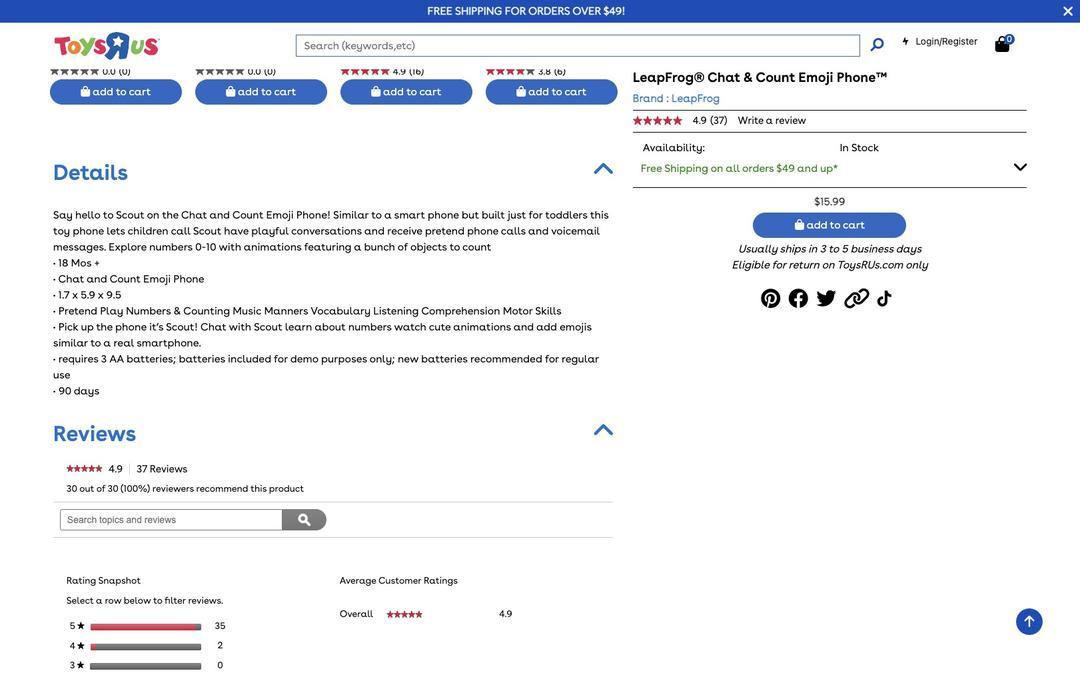 Task type: vqa. For each thing, say whether or not it's contained in the screenshot.
Barbie main content
no



Task type: describe. For each thing, give the bounding box(es) containing it.
play
[[100, 304, 123, 317]]

1 batteries from the left
[[179, 352, 225, 365]]

1 horizontal spatial 0
[[1007, 34, 1012, 44]]

free shipping for orders over $49!
[[428, 5, 626, 17]]

shopping bag image for xylophone
[[517, 86, 526, 97]]

return
[[789, 259, 819, 271]]

business
[[851, 243, 893, 255]]

share leapfrog® chat & count emoji phone™ on facebook image
[[789, 284, 813, 314]]

3.8 (6)
[[538, 66, 566, 77]]

fluffie
[[196, 0, 232, 11]]

phone up count
[[467, 224, 498, 237]]

37 reviews link
[[136, 463, 195, 475]]

add for -
[[238, 85, 259, 98]]

easel
[[51, 11, 82, 25]]

all
[[726, 162, 740, 175]]

0 horizontal spatial of
[[96, 483, 105, 494]]

only
[[906, 259, 928, 271]]

about
[[315, 320, 346, 333]]

regular
[[562, 352, 599, 365]]

add for in-
[[93, 85, 113, 98]]

this inside say hello to scout on the chat and count emoji phone! similar to a smart phone but built just for toddlers this toy phone lets children call scout have playful conversations and receive pretend phone calls and voicemail messages. explore numbers 0-10 with animations featuring a bunch of objects to count • 18 mos + • chat and count emoji phone • 1.7 x 5.9 x 9.5 • pretend play numbers & counting music manners vocabulary listening comprehension motor skills • pick up the phone it's scout! chat with scout learn about numbers watch cute animations and add emojis similar to a real smartphone. • requires 3 aa batteries; batteries included for demo purposes only; new batteries recommended for regular use • 90 days
[[590, 208, 609, 221]]

for left demo
[[274, 352, 288, 365]]

purposes
[[321, 352, 367, 365]]

5.9
[[81, 288, 95, 301]]

share a link to leapfrog® chat & count emoji phone™ on twitter image
[[817, 284, 840, 314]]

copy a link to leapfrog® chat & count emoji phone™ image
[[844, 284, 873, 314]]

for
[[505, 5, 526, 17]]

ϙ
[[298, 513, 311, 526]]

1 • from the top
[[53, 256, 56, 269]]

1 horizontal spatial scout
[[193, 224, 221, 237]]

cart for unicorn
[[274, 85, 296, 98]]

add to cart button for unicorn
[[195, 79, 327, 105]]

1 horizontal spatial reviews
[[150, 463, 188, 475]]

-
[[229, 11, 234, 25]]

motor
[[503, 304, 533, 317]]

review
[[776, 115, 806, 127]]

product
[[269, 483, 304, 494]]

details link
[[53, 159, 128, 185]]

tiktok image
[[877, 284, 895, 314]]

just
[[508, 208, 526, 221]]

and down +
[[87, 272, 107, 285]]

login/register button
[[902, 35, 978, 48]]

toy
[[53, 224, 70, 237]]

count inside the leapfrog® chat & count emoji phone™ brand : leapfrog
[[756, 69, 795, 85]]

reviews link
[[53, 420, 136, 446]]

children
[[128, 224, 168, 237]]

3-
[[110, 0, 122, 11]]

37
[[137, 463, 147, 475]]

0 horizontal spatial reviews
[[53, 420, 136, 446]]

0.0 for -
[[248, 66, 261, 77]]

lets
[[107, 224, 125, 237]]

★ for 5
[[77, 622, 84, 629]]

large
[[281, 0, 314, 11]]

1 vertical spatial emoji
[[266, 208, 294, 221]]

add to cart button for 1
[[50, 79, 182, 105]]

4.9 (16)
[[393, 66, 424, 77]]

cute
[[429, 320, 451, 333]]

30 out of 30 (100%) reviewers recommend this product
[[67, 483, 304, 494]]

objects
[[410, 240, 447, 253]]

requires
[[58, 352, 98, 365]]

mos
[[71, 256, 91, 269]]

shopping bag image for add to cart button associated with 1
[[81, 86, 90, 97]]

:
[[666, 92, 669, 105]]

and down motor
[[514, 320, 534, 333]]

xylophone
[[486, 11, 548, 25]]

create a pinterest pin for leapfrog® chat & count emoji phone™ image
[[761, 284, 785, 314]]

toysrus.com
[[837, 259, 903, 271]]

fluffie stuffiez large plush - unicorn link
[[196, 0, 314, 25]]

listening
[[373, 304, 419, 317]]

plush
[[196, 11, 226, 25]]

phone™
[[837, 69, 887, 85]]

chat up the call
[[181, 208, 207, 221]]

phone up pretend
[[428, 208, 459, 221]]

add to cart for unicorn
[[235, 85, 296, 98]]

1 vertical spatial numbers
[[348, 320, 392, 333]]

recommend
[[196, 483, 248, 494]]

calls
[[501, 224, 526, 237]]

0.0 (0) for 1
[[103, 66, 130, 77]]

to inside usually ships in 3 to 5 business days eligible for return on toysrus.com only
[[828, 243, 839, 255]]

only;
[[370, 352, 395, 365]]

usually
[[738, 243, 777, 255]]

orders
[[528, 5, 570, 17]]

4
[[70, 640, 77, 651]]

& inside the leapfrog® chat & count emoji phone™ brand : leapfrog
[[743, 69, 753, 85]]

days inside say hello to scout on the chat and count emoji phone! similar to a smart phone but built just for toddlers this toy phone lets children call scout have playful conversations and receive pretend phone calls and voicemail messages. explore numbers 0-10 with animations featuring a bunch of objects to count • 18 mos + • chat and count emoji phone • 1.7 x 5.9 x 9.5 • pretend play numbers & counting music manners vocabulary listening comprehension motor skills • pick up the phone it's scout! chat with scout learn about numbers watch cute animations and add emojis similar to a real smartphone. • requires 3 aa batteries; batteries included for demo purposes only; new batteries recommended for regular use • 90 days
[[74, 384, 99, 397]]

0 horizontal spatial numbers
[[149, 240, 193, 253]]

$65.99
[[50, 50, 84, 63]]

free shipping on all orders $49 and up*
[[641, 162, 838, 175]]

5 • from the top
[[53, 320, 56, 333]]

4.9 (37)
[[693, 114, 727, 126]]

2 vertical spatial emoji
[[143, 272, 171, 285]]

Search topics and reviews text field
[[60, 509, 282, 531]]

1.7
[[58, 288, 70, 301]]

toddlers
[[545, 208, 588, 221]]

in
[[808, 243, 817, 255]]

fisher price giant rock a stack
[[341, 0, 440, 25]]

add for a
[[383, 85, 404, 98]]

music
[[233, 304, 261, 317]]

watch
[[394, 320, 426, 333]]

2 30 from the left
[[108, 483, 118, 494]]

$49!
[[604, 5, 626, 17]]

numbers
[[126, 304, 171, 317]]

in-
[[122, 0, 137, 11]]

2 batteries from the left
[[421, 352, 468, 365]]

rock
[[341, 11, 368, 25]]

shopping bag image for rock
[[371, 86, 381, 97]]

it's
[[149, 320, 163, 333]]

price
[[378, 0, 405, 11]]

a left real
[[103, 336, 111, 349]]

learn
[[285, 320, 312, 333]]

for inside usually ships in 3 to 5 business days eligible for return on toysrus.com only
[[772, 259, 786, 271]]

3 inside usually ships in 3 to 5 business days eligible for return on toysrus.com only
[[820, 243, 826, 255]]

+
[[94, 256, 100, 269]]

on inside usually ships in 3 to 5 business days eligible for return on toysrus.com only
[[822, 259, 835, 271]]

count
[[463, 240, 491, 253]]

& inside say hello to scout on the chat and count emoji phone! similar to a smart phone but built just for toddlers this toy phone lets children call scout have playful conversations and receive pretend phone calls and voicemail messages. explore numbers 0-10 with animations featuring a bunch of objects to count • 18 mos + • chat and count emoji phone • 1.7 x 5.9 x 9.5 • pretend play numbers & counting music manners vocabulary listening comprehension motor skills • pick up the phone it's scout! chat with scout learn about numbers watch cute animations and add emojis similar to a real smartphone. • requires 3 aa batteries; batteries included for demo purposes only; new batteries recommended for regular use • 90 days
[[173, 304, 181, 317]]

4 • from the top
[[53, 304, 56, 317]]

write a review
[[738, 115, 806, 127]]

phone down hello
[[73, 224, 104, 237]]

manners
[[264, 304, 308, 317]]

a left bunch
[[354, 240, 361, 253]]

say hello to scout on the chat and count emoji phone! similar to a smart phone but built just for toddlers this toy phone lets children call scout have playful conversations and receive pretend phone calls and voicemail messages. explore numbers 0-10 with animations featuring a bunch of objects to count • 18 mos + • chat and count emoji phone • 1.7 x 5.9 x 9.5 • pretend play numbers & counting music manners vocabulary listening comprehension motor skills • pick up the phone it's scout! chat with scout learn about numbers watch cute animations and add emojis similar to a real smartphone. • requires 3 aa batteries; batteries included for demo purposes only; new batteries recommended for regular use • 90 days
[[53, 208, 609, 397]]

3 • from the top
[[53, 288, 56, 301]]

1 30 from the left
[[67, 483, 77, 494]]

giant
[[408, 0, 440, 11]]

details
[[53, 159, 128, 185]]

a left smart
[[384, 208, 392, 221]]

0.0 (0) for unicorn
[[248, 66, 276, 77]]

filter
[[165, 595, 186, 606]]

5 ★
[[70, 621, 84, 631]]

ships
[[780, 243, 806, 255]]

0 horizontal spatial animations
[[244, 240, 302, 253]]



Task type: locate. For each thing, give the bounding box(es) containing it.
0 vertical spatial on
[[711, 162, 723, 175]]

1 shopping bag image from the left
[[371, 86, 381, 97]]

0 horizontal spatial scout
[[116, 208, 144, 221]]

of down receive on the left top
[[398, 240, 408, 253]]

and inside dropdown button
[[797, 162, 818, 175]]

35
[[215, 620, 226, 631]]

1 horizontal spatial the
[[162, 208, 179, 221]]

on inside dropdown button
[[711, 162, 723, 175]]

0.0 for in-
[[103, 66, 116, 77]]

stuffiez
[[235, 0, 278, 11]]

numbers down listening
[[348, 320, 392, 333]]

phone up real
[[115, 320, 147, 333]]

9.5
[[106, 288, 121, 301]]

0 horizontal spatial 0.0 (0)
[[103, 66, 130, 77]]

write a review button
[[738, 115, 806, 127]]

0 vertical spatial 5
[[842, 243, 848, 255]]

and right calls
[[528, 224, 549, 237]]

1 horizontal spatial x
[[98, 288, 104, 301]]

0 horizontal spatial the
[[96, 320, 113, 333]]

0 horizontal spatial 5
[[70, 621, 77, 631]]

2 vertical spatial count
[[110, 272, 141, 285]]

7 • from the top
[[53, 384, 56, 397]]

1 horizontal spatial of
[[398, 240, 408, 253]]

featuring
[[304, 240, 352, 253]]

(0)
[[119, 66, 130, 77], [264, 66, 276, 77]]

Search topics and reviews search region search field
[[53, 503, 333, 537]]

3.8
[[538, 66, 551, 77]]

1 horizontal spatial 3
[[101, 352, 107, 365]]

1 horizontal spatial animations
[[453, 320, 511, 333]]

0 vertical spatial numbers
[[149, 240, 193, 253]]

18
[[58, 256, 68, 269]]

cra-
[[51, 0, 77, 11]]

on left all
[[711, 162, 723, 175]]

0 vertical spatial this
[[590, 208, 609, 221]]

1 vertical spatial &
[[173, 304, 181, 317]]

for left regular
[[545, 352, 559, 365]]

close button image
[[1064, 4, 1073, 19]]

1 horizontal spatial 0.0 (0)
[[248, 66, 276, 77]]

artist
[[143, 0, 175, 11]]

0 vertical spatial scout
[[116, 208, 144, 221]]

3 left aa at the bottom left
[[101, 352, 107, 365]]

animations
[[244, 240, 302, 253], [453, 320, 511, 333]]

3 down 4
[[70, 660, 77, 671]]

count up have
[[232, 208, 263, 221]]

snapshot
[[98, 575, 141, 586]]

$21.99
[[340, 50, 371, 63]]

1 horizontal spatial (0)
[[264, 66, 276, 77]]

this left the product
[[251, 483, 267, 494]]

(0) down "toys r us" image
[[119, 66, 130, 77]]

chat up 1.7
[[58, 272, 84, 285]]

reviewers
[[152, 483, 194, 494]]

& up scout!
[[173, 304, 181, 317]]

5
[[842, 243, 848, 255], [70, 621, 77, 631]]

in
[[840, 141, 849, 154]]

add to cart button
[[50, 79, 182, 105], [195, 79, 327, 105], [340, 79, 472, 105], [486, 79, 618, 105], [753, 213, 907, 238]]

a inside fisher price giant rock a stack
[[371, 11, 379, 25]]

batteries;
[[127, 352, 176, 365]]

0 horizontal spatial batteries
[[179, 352, 225, 365]]

5 left business
[[842, 243, 848, 255]]

1 horizontal spatial count
[[232, 208, 263, 221]]

37 reviews
[[137, 463, 188, 475]]

add to cart for 1
[[90, 85, 151, 98]]

1 horizontal spatial shopping bag image
[[517, 86, 526, 97]]

up
[[81, 320, 93, 333]]

0 vertical spatial count
[[756, 69, 795, 85]]

★ down 5 ★
[[77, 642, 85, 649]]

demo
[[290, 352, 318, 365]]

and up have
[[210, 208, 230, 221]]

0 horizontal spatial 0
[[217, 660, 223, 670]]

a left row at the bottom left of page
[[96, 595, 102, 606]]

2 horizontal spatial scout
[[254, 320, 282, 333]]

this up voicemail
[[590, 208, 609, 221]]

add to cart button for stack
[[340, 79, 472, 105]]

1 vertical spatial animations
[[453, 320, 511, 333]]

0 vertical spatial with
[[219, 240, 241, 253]]

batteries down "cute"
[[421, 352, 468, 365]]

days up only
[[896, 243, 922, 255]]

have
[[224, 224, 249, 237]]

2 0.0 from the left
[[248, 66, 261, 77]]

(6)
[[554, 66, 566, 77]]

0 horizontal spatial count
[[110, 272, 141, 285]]

0 right login/register
[[1007, 34, 1012, 44]]

1 horizontal spatial numbers
[[348, 320, 392, 333]]

call
[[171, 224, 190, 237]]

0 vertical spatial days
[[896, 243, 922, 255]]

1 vertical spatial 5
[[70, 621, 77, 631]]

reviews.
[[188, 595, 223, 606]]

(0) for unicorn
[[264, 66, 276, 77]]

2 vertical spatial on
[[822, 259, 835, 271]]

reviews up reviewers
[[150, 463, 188, 475]]

row
[[105, 595, 121, 606]]

0 horizontal spatial on
[[147, 208, 159, 221]]

toys r us image
[[53, 31, 160, 61]]

brand : leapfrog link
[[633, 91, 720, 107]]

1 horizontal spatial &
[[743, 69, 753, 85]]

scout!
[[166, 320, 198, 333]]

0 vertical spatial the
[[162, 208, 179, 221]]

cart
[[129, 85, 151, 98], [274, 85, 296, 98], [419, 85, 441, 98], [565, 85, 587, 98], [843, 219, 865, 231]]

1 horizontal spatial emoji
[[266, 208, 294, 221]]

1 horizontal spatial days
[[896, 243, 922, 255]]

3 right in
[[820, 243, 826, 255]]

★ down the 4 ★
[[77, 661, 84, 669]]

1 vertical spatial scout
[[193, 224, 221, 237]]

the
[[162, 208, 179, 221], [96, 320, 113, 333]]

emoji left phone™
[[799, 69, 834, 85]]

(0) down unicorn
[[264, 66, 276, 77]]

0 horizontal spatial (0)
[[119, 66, 130, 77]]

on up children
[[147, 208, 159, 221]]

reviews down 90 on the bottom of the page
[[53, 420, 136, 446]]

★ up the 4 ★
[[77, 622, 84, 629]]

on right return on the right of page
[[822, 259, 835, 271]]

2 vertical spatial 3
[[70, 660, 77, 671]]

0 vertical spatial 3
[[820, 243, 826, 255]]

skills
[[535, 304, 562, 317]]

hello
[[75, 208, 100, 221]]

2 shopping bag image from the left
[[517, 86, 526, 97]]

add
[[536, 320, 557, 333]]

1 vertical spatial 0
[[217, 660, 223, 670]]

0.0 down "toys r us" image
[[103, 66, 116, 77]]

1 vertical spatial 3
[[101, 352, 107, 365]]

★ for 3
[[77, 661, 84, 669]]

1 horizontal spatial 0.0
[[248, 66, 261, 77]]

1 0.0 (0) from the left
[[103, 66, 130, 77]]

z-
[[77, 0, 89, 11]]

to
[[116, 85, 126, 98], [261, 85, 272, 98], [406, 85, 417, 98], [552, 85, 562, 98], [103, 208, 113, 221], [371, 208, 382, 221], [830, 219, 840, 231], [450, 240, 460, 253], [828, 243, 839, 255], [90, 336, 101, 349], [153, 595, 162, 606]]

and left up*
[[797, 162, 818, 175]]

recommended
[[470, 352, 542, 365]]

None search field
[[296, 35, 884, 57]]

0 vertical spatial reviews
[[53, 420, 136, 446]]

0 vertical spatial emoji
[[799, 69, 834, 85]]

cart for 1
[[129, 85, 151, 98]]

0 vertical spatial &
[[743, 69, 753, 85]]

pretend
[[58, 304, 97, 317]]

0 horizontal spatial 0.0
[[103, 66, 116, 77]]

1 vertical spatial reviews
[[150, 463, 188, 475]]

★ inside the 3 ★
[[77, 661, 84, 669]]

for right just
[[529, 208, 543, 221]]

0 horizontal spatial this
[[251, 483, 267, 494]]

emoji inside the leapfrog® chat & count emoji phone™ brand : leapfrog
[[799, 69, 834, 85]]

batteries down smartphone.
[[179, 352, 225, 365]]

and
[[797, 162, 818, 175], [210, 208, 230, 221], [364, 224, 385, 237], [528, 224, 549, 237], [87, 272, 107, 285], [514, 320, 534, 333]]

for down ships
[[772, 259, 786, 271]]

phone!
[[296, 208, 331, 221]]

days
[[896, 243, 922, 255], [74, 384, 99, 397]]

orders
[[742, 162, 774, 175]]

3 inside say hello to scout on the chat and count emoji phone! similar to a smart phone but built just for toddlers this toy phone lets children call scout have playful conversations and receive pretend phone calls and voicemail messages. explore numbers 0-10 with animations featuring a bunch of objects to count • 18 mos + • chat and count emoji phone • 1.7 x 5.9 x 9.5 • pretend play numbers & counting music manners vocabulary listening comprehension motor skills • pick up the phone it's scout! chat with scout learn about numbers watch cute animations and add emojis similar to a real smartphone. • requires 3 aa batteries; batteries included for demo purposes only; new batteries recommended for regular use • 90 days
[[101, 352, 107, 365]]

days inside usually ships in 3 to 5 business days eligible for return on toysrus.com only
[[896, 243, 922, 255]]

shopping bag image for 0 link
[[995, 36, 1009, 52]]

0 horizontal spatial &
[[173, 304, 181, 317]]

0 vertical spatial animations
[[244, 240, 302, 253]]

& up write
[[743, 69, 753, 85]]

Enter Keyword or Item No. search field
[[296, 35, 860, 57]]

count up 9.5
[[110, 272, 141, 285]]

(37)
[[711, 114, 727, 126]]

2 x from the left
[[98, 288, 104, 301]]

scout up the 10
[[193, 224, 221, 237]]

emoji up playful
[[266, 208, 294, 221]]

chat up the "leapfrog"
[[707, 69, 740, 85]]

2
[[218, 640, 223, 651]]

pick
[[58, 320, 78, 333]]

$15.99
[[814, 195, 845, 208]]

1 vertical spatial on
[[147, 208, 159, 221]]

1 horizontal spatial batteries
[[421, 352, 468, 365]]

2 • from the top
[[53, 272, 56, 285]]

cart for stack
[[419, 85, 441, 98]]

★ inside the 4 ★
[[77, 642, 85, 649]]

1 (0) from the left
[[119, 66, 130, 77]]

1 horizontal spatial on
[[711, 162, 723, 175]]

1
[[136, 0, 141, 11]]

1 vertical spatial days
[[74, 384, 99, 397]]

0 horizontal spatial 3
[[70, 660, 77, 671]]

fluffie stuffiez large plush - unicorn
[[196, 0, 314, 25]]

0 horizontal spatial 30
[[67, 483, 77, 494]]

cra-z-art 3-in-1 artist easel
[[51, 0, 175, 25]]

2 horizontal spatial 3
[[820, 243, 826, 255]]

scout up the lets
[[116, 208, 144, 221]]

5 inside usually ships in 3 to 5 business days eligible for return on toysrus.com only
[[842, 243, 848, 255]]

1 horizontal spatial 30
[[108, 483, 118, 494]]

0 vertical spatial of
[[398, 240, 408, 253]]

2 0.0 (0) from the left
[[248, 66, 276, 77]]

add
[[93, 85, 113, 98], [238, 85, 259, 98], [383, 85, 404, 98], [528, 85, 549, 98], [807, 219, 827, 231]]

animations down comprehension
[[453, 320, 511, 333]]

★★★★★
[[67, 464, 102, 472], [67, 464, 102, 472], [387, 611, 423, 618], [387, 611, 423, 618]]

conversations
[[291, 224, 362, 237]]

fisher price giant rock a stack link
[[341, 0, 440, 25]]

add to cart for stack
[[381, 85, 441, 98]]

scout down manners
[[254, 320, 282, 333]]

animations down playful
[[244, 240, 302, 253]]

(0) for 1
[[119, 66, 130, 77]]

shipping
[[455, 5, 502, 17]]

2 vertical spatial scout
[[254, 320, 282, 333]]

0.0 down unicorn
[[248, 66, 261, 77]]

30 left "(100%)"
[[108, 483, 118, 494]]

0.0 (0)
[[103, 66, 130, 77], [248, 66, 276, 77]]

★ inside 5 ★
[[77, 622, 84, 629]]

chat inside the leapfrog® chat & count emoji phone™ brand : leapfrog
[[707, 69, 740, 85]]

free shipping on all orders $49 and up* button
[[633, 153, 1027, 182]]

0 vertical spatial 0
[[1007, 34, 1012, 44]]

unicorn
[[237, 11, 280, 25]]

90
[[58, 384, 71, 397]]

0.0 (0) down "toys r us" image
[[103, 66, 130, 77]]

x right 5.9
[[98, 288, 104, 301]]

1 0.0 from the left
[[103, 66, 116, 77]]

with down have
[[219, 240, 241, 253]]

select a row below to filter reviews.
[[67, 595, 223, 606]]

out
[[79, 483, 94, 494]]

2 horizontal spatial count
[[756, 69, 795, 85]]

of right out
[[96, 483, 105, 494]]

eligible
[[732, 259, 769, 271]]

2 vertical spatial ★
[[77, 661, 84, 669]]

the right up
[[96, 320, 113, 333]]

of inside say hello to scout on the chat and count emoji phone! similar to a smart phone but built just for toddlers this toy phone lets children call scout have playful conversations and receive pretend phone calls and voicemail messages. explore numbers 0-10 with animations featuring a bunch of objects to count • 18 mos + • chat and count emoji phone • 1.7 x 5.9 x 9.5 • pretend play numbers & counting music manners vocabulary listening comprehension motor skills • pick up the phone it's scout! chat with scout learn about numbers watch cute animations and add emojis similar to a real smartphone. • requires 3 aa batteries; batteries included for demo purposes only; new batteries recommended for regular use • 90 days
[[398, 240, 408, 253]]

emoji left the phone
[[143, 272, 171, 285]]

0.0 (0) down unicorn
[[248, 66, 276, 77]]

phone
[[173, 272, 204, 285]]

0.0
[[103, 66, 116, 77], [248, 66, 261, 77]]

customer
[[378, 575, 421, 586]]

a right write
[[766, 115, 773, 127]]

1 vertical spatial ★
[[77, 642, 85, 649]]

with down music
[[229, 320, 251, 333]]

2 (0) from the left
[[264, 66, 276, 77]]

count up write a review
[[756, 69, 795, 85]]

2 horizontal spatial emoji
[[799, 69, 834, 85]]

up*
[[820, 162, 838, 175]]

cra-z-art 3-in-1 artist easel link
[[51, 0, 175, 25]]

5 up 4
[[70, 621, 77, 631]]

a right rock
[[371, 11, 379, 25]]

shipping
[[664, 162, 708, 175]]

price®
[[525, 0, 562, 11]]

and up bunch
[[364, 224, 385, 237]]

shopping bag image
[[995, 36, 1009, 52], [81, 86, 90, 97], [226, 86, 235, 97], [795, 219, 804, 230]]

over
[[573, 5, 601, 17]]

art
[[89, 0, 107, 11]]

1 horizontal spatial 5
[[842, 243, 848, 255]]

30 left out
[[67, 483, 77, 494]]

1 vertical spatial count
[[232, 208, 263, 221]]

aa
[[109, 352, 124, 365]]

numbers
[[149, 240, 193, 253], [348, 320, 392, 333]]

similar
[[53, 336, 88, 349]]

0 horizontal spatial x
[[72, 288, 78, 301]]

★ for 4
[[77, 642, 85, 649]]

free
[[428, 5, 453, 17]]

1 vertical spatial with
[[229, 320, 251, 333]]

1 vertical spatial of
[[96, 483, 105, 494]]

0 horizontal spatial days
[[74, 384, 99, 397]]

fisher
[[341, 0, 375, 11]]

6 • from the top
[[53, 352, 56, 365]]

0 horizontal spatial emoji
[[143, 272, 171, 285]]

x right 1.7
[[72, 288, 78, 301]]

chat down counting
[[200, 320, 226, 333]]

1 vertical spatial the
[[96, 320, 113, 333]]

shopping bag image for unicorn's add to cart button
[[226, 86, 235, 97]]

the up the call
[[162, 208, 179, 221]]

10
[[206, 240, 216, 253]]

on inside say hello to scout on the chat and count emoji phone! similar to a smart phone but built just for toddlers this toy phone lets children call scout have playful conversations and receive pretend phone calls and voicemail messages. explore numbers 0-10 with animations featuring a bunch of objects to count • 18 mos + • chat and count emoji phone • 1.7 x 5.9 x 9.5 • pretend play numbers & counting music manners vocabulary listening comprehension motor skills • pick up the phone it's scout! chat with scout learn about numbers watch cute animations and add emojis similar to a real smartphone. • requires 3 aa batteries; batteries included for demo purposes only; new batteries recommended for regular use • 90 days
[[147, 208, 159, 221]]

1 vertical spatial this
[[251, 483, 267, 494]]

1 x from the left
[[72, 288, 78, 301]]

fisher-price® classic xylophone
[[486, 0, 607, 25]]

classic
[[565, 0, 607, 11]]

30
[[67, 483, 77, 494], [108, 483, 118, 494]]

0 horizontal spatial shopping bag image
[[371, 86, 381, 97]]

reviews
[[53, 420, 136, 446], [150, 463, 188, 475]]

shopping bag image
[[371, 86, 381, 97], [517, 86, 526, 97]]

1 horizontal spatial this
[[590, 208, 609, 221]]

2 horizontal spatial on
[[822, 259, 835, 271]]

0 down 2
[[217, 660, 223, 670]]

numbers down the call
[[149, 240, 193, 253]]

shopping bag image inside 0 link
[[995, 36, 1009, 52]]

0 vertical spatial ★
[[77, 622, 84, 629]]

days right 90 on the bottom of the page
[[74, 384, 99, 397]]



